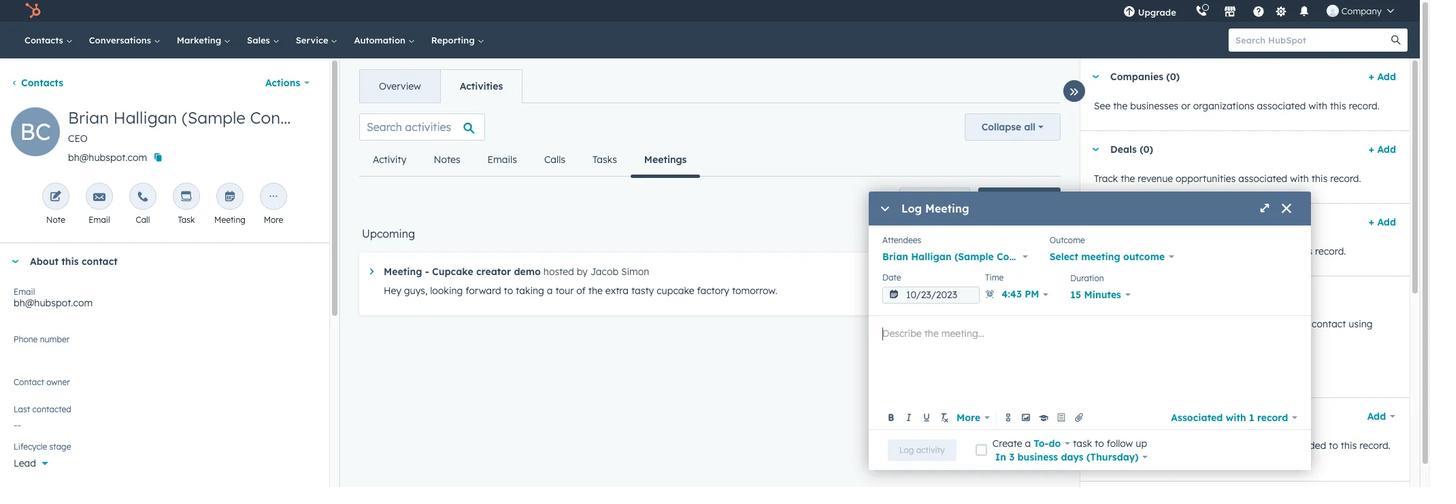 Task type: vqa. For each thing, say whether or not it's contained in the screenshot.
link opens in a new window ICON
no



Task type: locate. For each thing, give the bounding box(es) containing it.
the for see the businesses or organizations associated with this record.
[[1113, 100, 1128, 112]]

1 vertical spatial navigation
[[359, 144, 700, 178]]

2 + from the top
[[1369, 144, 1375, 156]]

log for log activity button
[[900, 445, 914, 456]]

brian inside 'popup button'
[[883, 251, 908, 263]]

(0) inside 'companies (0)' dropdown button
[[1166, 71, 1180, 83]]

log meeting
[[911, 193, 959, 203], [902, 202, 969, 216]]

a inside meeting - cupcake creator demo hosted by jacob simon hey guys, looking forward to taking a tour of the extra tasty cupcake factory tomorrow.
[[547, 285, 553, 297]]

create
[[990, 193, 1016, 203], [993, 438, 1022, 450]]

1 vertical spatial brian
[[883, 251, 908, 263]]

the left files
[[1113, 440, 1128, 452]]

0 horizontal spatial more
[[264, 215, 283, 225]]

caret image left about on the bottom left of page
[[11, 260, 19, 264]]

with for track the customer requests associated with this record.
[[1275, 246, 1294, 258]]

a
[[547, 285, 553, 297], [1025, 438, 1031, 450]]

see for see the businesses or organizations associated with this record.
[[1094, 100, 1111, 112]]

1 vertical spatial + add
[[1369, 144, 1396, 156]]

contact) inside brian halligan (sample contact) ceo
[[250, 108, 317, 128]]

owner up contacted
[[46, 378, 70, 388]]

15 minutes
[[1071, 289, 1121, 301]]

in 3 business days (thursday)
[[995, 451, 1139, 464]]

0 vertical spatial + add
[[1369, 71, 1396, 83]]

(sample for brian halligan (sample contact) ceo
[[182, 108, 245, 128]]

settings image
[[1275, 6, 1288, 18]]

contacts link
[[16, 22, 81, 59], [11, 77, 63, 89]]

the down companies
[[1113, 100, 1128, 112]]

lead
[[14, 458, 36, 470]]

factory
[[697, 285, 729, 297]]

log inside "upcoming" feed
[[911, 193, 925, 203]]

upcoming
[[362, 227, 415, 241]]

help image
[[1253, 6, 1265, 18]]

task
[[178, 215, 195, 225]]

call image
[[137, 191, 149, 204]]

record
[[1257, 412, 1288, 424]]

1 vertical spatial contact
[[1312, 318, 1346, 331]]

menu item
[[1186, 0, 1189, 22]]

calls
[[544, 154, 565, 166]]

(0) inside payments (0) dropdown button
[[1161, 289, 1174, 301]]

2 vertical spatial caret image
[[1091, 294, 1100, 297]]

or right activities
[[1272, 440, 1281, 452]]

0 horizontal spatial contact
[[82, 256, 118, 268]]

forward
[[466, 285, 501, 297]]

1 vertical spatial email
[[14, 287, 35, 297]]

collapse
[[982, 121, 1022, 133]]

+ add button for see the businesses or organizations associated with this record.
[[1369, 69, 1396, 85]]

1 vertical spatial contacts
[[21, 77, 63, 89]]

tasty
[[631, 285, 654, 297]]

with for track the revenue opportunities associated with this record.
[[1290, 173, 1309, 185]]

caret image inside deals (0) dropdown button
[[1091, 148, 1100, 151]]

associated for opportunities
[[1239, 173, 1288, 185]]

1 + add button from the top
[[1369, 69, 1396, 85]]

caret image down duration
[[1091, 294, 1100, 297]]

0 vertical spatial (sample
[[182, 108, 245, 128]]

the for see the files attached to your activities or uploaded to this record.
[[1113, 440, 1128, 452]]

notifications image
[[1298, 6, 1310, 18]]

0 vertical spatial see
[[1094, 100, 1111, 112]]

extra
[[605, 285, 629, 297]]

associated up 'expand dialog' image
[[1239, 173, 1288, 185]]

0 vertical spatial + add button
[[1369, 69, 1396, 85]]

(0) right "deals"
[[1140, 144, 1153, 156]]

collect and track payments associated with this contact using hubspot payments.
[[1094, 318, 1373, 347]]

caret image inside payments (0) dropdown button
[[1091, 294, 1100, 297]]

caret image for about this contact
[[11, 260, 19, 264]]

+ add
[[1369, 71, 1396, 83], [1369, 144, 1396, 156], [1369, 216, 1396, 229]]

2 vertical spatial + add
[[1369, 216, 1396, 229]]

notifications button
[[1293, 0, 1316, 22]]

company
[[1342, 5, 1382, 16]]

(0) up "track"
[[1161, 289, 1174, 301]]

email for email bh@hubspot.com
[[14, 287, 35, 297]]

1 vertical spatial see
[[1094, 440, 1111, 452]]

hubspot image
[[24, 3, 41, 19]]

track for track the revenue opportunities associated with this record.
[[1094, 173, 1118, 185]]

select meeting outcome
[[1050, 251, 1165, 263]]

to-
[[1034, 438, 1049, 450]]

1 horizontal spatial a
[[1025, 438, 1031, 450]]

opportunities
[[1176, 173, 1236, 185]]

associated with 1 record button
[[1171, 409, 1298, 428]]

bh@hubspot.com down ceo
[[68, 152, 147, 164]]

(sample inside 'popup button'
[[955, 251, 994, 263]]

owner
[[46, 378, 70, 388], [30, 383, 57, 395]]

log up attendees
[[911, 193, 925, 203]]

Phone number text field
[[14, 333, 316, 360]]

see right task
[[1094, 440, 1111, 452]]

1 vertical spatial create
[[993, 438, 1022, 450]]

brian for brian halligan (sample contact) ceo
[[68, 108, 109, 128]]

no
[[14, 383, 27, 395]]

1 vertical spatial + add button
[[1369, 142, 1396, 158]]

(sample inside brian halligan (sample contact) ceo
[[182, 108, 245, 128]]

1 vertical spatial (sample
[[955, 251, 994, 263]]

1 horizontal spatial halligan
[[911, 251, 952, 263]]

0 horizontal spatial (sample
[[182, 108, 245, 128]]

2 + add button from the top
[[1369, 142, 1396, 158]]

menu containing company
[[1114, 0, 1404, 22]]

lead button
[[14, 450, 316, 473]]

owner up the last contacted
[[30, 383, 57, 395]]

(0) up businesses
[[1166, 71, 1180, 83]]

Last contacted text field
[[14, 413, 316, 435]]

1 + add from the top
[[1369, 71, 1396, 83]]

1 horizontal spatial more
[[957, 412, 981, 424]]

email image
[[93, 191, 105, 204]]

log
[[911, 193, 925, 203], [902, 202, 922, 216], [900, 445, 914, 456]]

(sample
[[182, 108, 245, 128], [955, 251, 994, 263]]

files
[[1130, 440, 1148, 452]]

(0) for tickets (0)
[[1147, 216, 1161, 229]]

1 navigation from the top
[[359, 69, 523, 103]]

0 vertical spatial contacts
[[24, 35, 66, 46]]

+ add button
[[1369, 69, 1396, 85], [1369, 142, 1396, 158], [1369, 214, 1396, 231]]

halligan inside 'popup button'
[[911, 251, 952, 263]]

1 + from the top
[[1369, 71, 1375, 83]]

halligan for brian halligan (sample contact)
[[911, 251, 952, 263]]

0 vertical spatial more
[[264, 215, 283, 225]]

or right businesses
[[1181, 100, 1191, 112]]

email inside the email bh@hubspot.com
[[14, 287, 35, 297]]

more inside more popup button
[[957, 412, 981, 424]]

+ add for see the businesses or organizations associated with this record.
[[1369, 71, 1396, 83]]

record.
[[1349, 100, 1380, 112], [1330, 173, 1361, 185], [1315, 246, 1346, 258], [1360, 440, 1391, 452]]

with for collect and track payments associated with this contact using hubspot payments.
[[1272, 318, 1291, 331]]

brian inside brian halligan (sample contact) ceo
[[68, 108, 109, 128]]

0 horizontal spatial brian
[[68, 108, 109, 128]]

0 vertical spatial a
[[547, 285, 553, 297]]

date
[[883, 273, 901, 283]]

revenue
[[1138, 173, 1173, 185]]

1 horizontal spatial brian
[[883, 251, 908, 263]]

emails
[[488, 154, 517, 166]]

with
[[1309, 100, 1328, 112], [1290, 173, 1309, 185], [1275, 246, 1294, 258], [1272, 318, 1291, 331], [1226, 412, 1246, 424]]

note
[[46, 215, 65, 225]]

(0) right tickets
[[1147, 216, 1161, 229]]

meetings
[[644, 154, 687, 166]]

see
[[1094, 100, 1111, 112], [1094, 440, 1111, 452]]

task
[[1073, 438, 1092, 450]]

navigation containing overview
[[359, 69, 523, 103]]

caret image inside about this contact dropdown button
[[11, 260, 19, 264]]

Search activities search field
[[359, 114, 485, 141]]

see the businesses or organizations associated with this record.
[[1094, 100, 1380, 112]]

collapse all
[[982, 121, 1036, 133]]

create inside button
[[990, 193, 1016, 203]]

requests
[[1182, 246, 1221, 258]]

customer
[[1138, 246, 1180, 258]]

brian
[[68, 108, 109, 128], [883, 251, 908, 263]]

contact right about on the bottom left of page
[[82, 256, 118, 268]]

caret image
[[1091, 75, 1100, 79], [1091, 148, 1100, 151], [11, 260, 19, 264]]

0 horizontal spatial email
[[14, 287, 35, 297]]

brian down attendees
[[883, 251, 908, 263]]

jacob simon image
[[1327, 5, 1339, 17]]

associated
[[1257, 100, 1306, 112], [1239, 173, 1288, 185], [1223, 246, 1272, 258], [1220, 318, 1269, 331]]

+ add for track the revenue opportunities associated with this record.
[[1369, 144, 1396, 156]]

0 vertical spatial contact)
[[250, 108, 317, 128]]

1 horizontal spatial or
[[1272, 440, 1281, 452]]

0 horizontal spatial a
[[547, 285, 553, 297]]

or
[[1181, 100, 1191, 112], [1272, 440, 1281, 452]]

1 vertical spatial caret image
[[1091, 148, 1100, 151]]

0 vertical spatial caret image
[[1091, 221, 1100, 224]]

hubspot
[[1094, 335, 1134, 347]]

about
[[30, 256, 59, 268]]

0 vertical spatial track
[[1094, 173, 1118, 185]]

a left tour
[[547, 285, 553, 297]]

0 vertical spatial navigation
[[359, 69, 523, 103]]

upgrade image
[[1123, 6, 1135, 18]]

0 vertical spatial email
[[89, 215, 110, 225]]

pm
[[1025, 288, 1039, 301]]

with down close dialog icon
[[1275, 246, 1294, 258]]

3 + from the top
[[1369, 216, 1375, 229]]

1 vertical spatial halligan
[[911, 251, 952, 263]]

caret image inside tickets (0) dropdown button
[[1091, 221, 1100, 224]]

0 horizontal spatial halligan
[[113, 108, 177, 128]]

the right meeting
[[1121, 246, 1135, 258]]

1 track from the top
[[1094, 173, 1118, 185]]

+
[[1369, 71, 1375, 83], [1369, 144, 1375, 156], [1369, 216, 1375, 229]]

create meeting
[[990, 193, 1049, 203]]

menu
[[1114, 0, 1404, 22]]

with down search hubspot search box
[[1309, 100, 1328, 112]]

add inside popup button
[[1367, 411, 1386, 423]]

1 vertical spatial track
[[1094, 246, 1118, 258]]

halligan inside brian halligan (sample contact) ceo
[[113, 108, 177, 128]]

contact)
[[250, 108, 317, 128], [997, 251, 1038, 263]]

0 vertical spatial create
[[990, 193, 1016, 203]]

the right of
[[588, 285, 603, 297]]

companies (0) button
[[1081, 59, 1363, 95]]

with left 1
[[1226, 412, 1246, 424]]

caret image down upcoming
[[370, 269, 374, 275]]

navigation inside "upcoming" feed
[[359, 144, 700, 178]]

1 horizontal spatial (sample
[[955, 251, 994, 263]]

bh@hubspot.com
[[68, 152, 147, 164], [14, 297, 93, 310]]

expand dialog image
[[1259, 204, 1270, 215]]

conversations
[[89, 35, 154, 46]]

to-do button
[[1034, 436, 1070, 452]]

the left 'revenue'
[[1121, 173, 1135, 185]]

brian up ceo
[[68, 108, 109, 128]]

0 vertical spatial brian
[[68, 108, 109, 128]]

meeting image
[[224, 191, 236, 204]]

1 vertical spatial contact)
[[997, 251, 1038, 263]]

bh@hubspot.com up number
[[14, 297, 93, 310]]

automation
[[354, 35, 408, 46]]

associated inside collect and track payments associated with this contact using hubspot payments.
[[1220, 318, 1269, 331]]

2 track from the top
[[1094, 246, 1118, 258]]

contacts
[[24, 35, 66, 46], [21, 77, 63, 89]]

to left taking
[[504, 285, 513, 297]]

1 horizontal spatial contact)
[[997, 251, 1038, 263]]

caret image left "deals"
[[1091, 148, 1100, 151]]

note image
[[50, 191, 62, 204]]

email down about on the bottom left of page
[[14, 287, 35, 297]]

create for create meeting
[[990, 193, 1016, 203]]

2 + add from the top
[[1369, 144, 1396, 156]]

with inside collect and track payments associated with this contact using hubspot payments.
[[1272, 318, 1291, 331]]

contact) inside 'popup button'
[[997, 251, 1038, 263]]

track the revenue opportunities associated with this record.
[[1094, 173, 1361, 185]]

1 horizontal spatial contact
[[1312, 318, 1346, 331]]

2 navigation from the top
[[359, 144, 700, 178]]

log left activity
[[900, 445, 914, 456]]

caret image left tickets
[[1091, 221, 1100, 224]]

with up close dialog icon
[[1290, 173, 1309, 185]]

create for create a
[[993, 438, 1022, 450]]

task image
[[180, 191, 193, 204]]

see down companies
[[1094, 100, 1111, 112]]

2 vertical spatial +
[[1369, 216, 1375, 229]]

days
[[1061, 451, 1084, 464]]

(0) inside tickets (0) dropdown button
[[1147, 216, 1161, 229]]

contact left the using
[[1312, 318, 1346, 331]]

halligan for brian halligan (sample contact) ceo
[[113, 108, 177, 128]]

navigation containing activity
[[359, 144, 700, 178]]

associated down payments (0) dropdown button
[[1220, 318, 1269, 331]]

0 vertical spatial or
[[1181, 100, 1191, 112]]

2 vertical spatial + add button
[[1369, 214, 1396, 231]]

minimize dialog image
[[880, 204, 891, 215]]

caret image inside 'companies (0)' dropdown button
[[1091, 75, 1100, 79]]

caret image for payments
[[1091, 294, 1100, 297]]

contact) down actions
[[250, 108, 317, 128]]

1 horizontal spatial email
[[89, 215, 110, 225]]

1 vertical spatial more
[[957, 412, 981, 424]]

1 see from the top
[[1094, 100, 1111, 112]]

track up duration
[[1094, 246, 1118, 258]]

0 vertical spatial contact
[[82, 256, 118, 268]]

activities
[[1229, 440, 1269, 452]]

track down "deals"
[[1094, 173, 1118, 185]]

track for track the customer requests associated with this record.
[[1094, 246, 1118, 258]]

call
[[136, 215, 150, 225]]

2 vertical spatial caret image
[[11, 260, 19, 264]]

0 horizontal spatial contact)
[[250, 108, 317, 128]]

caret image left companies
[[1091, 75, 1100, 79]]

0 vertical spatial caret image
[[1091, 75, 1100, 79]]

task to follow up
[[1070, 438, 1147, 450]]

0 vertical spatial halligan
[[113, 108, 177, 128]]

caret image
[[1091, 221, 1100, 224], [370, 269, 374, 275], [1091, 294, 1100, 297]]

search button
[[1385, 29, 1408, 52]]

search image
[[1391, 35, 1401, 45]]

navigation
[[359, 69, 523, 103], [359, 144, 700, 178]]

with down payments (0) dropdown button
[[1272, 318, 1291, 331]]

2 see from the top
[[1094, 440, 1111, 452]]

the for track the customer requests associated with this record.
[[1121, 246, 1135, 258]]

uploaded
[[1284, 440, 1326, 452]]

business
[[1018, 451, 1058, 464]]

jacob
[[590, 266, 619, 278]]

caret image inside "upcoming" feed
[[370, 269, 374, 275]]

1 vertical spatial a
[[1025, 438, 1031, 450]]

of
[[577, 285, 586, 297]]

log right minimize dialog image
[[902, 202, 922, 216]]

contact) up time
[[997, 251, 1038, 263]]

(0) for companies (0)
[[1166, 71, 1180, 83]]

(0) inside deals (0) dropdown button
[[1140, 144, 1153, 156]]

1 vertical spatial +
[[1369, 144, 1375, 156]]

1 vertical spatial caret image
[[370, 269, 374, 275]]

0 vertical spatial +
[[1369, 71, 1375, 83]]

associated down tickets (0) dropdown button
[[1223, 246, 1272, 258]]

email down 'email' image
[[89, 215, 110, 225]]

this inside collect and track payments associated with this contact using hubspot payments.
[[1293, 318, 1309, 331]]

a left to-
[[1025, 438, 1031, 450]]

4:43 pm button
[[985, 285, 1049, 306]]

taking
[[516, 285, 544, 297]]

the for track the revenue opportunities associated with this record.
[[1121, 173, 1135, 185]]

time
[[985, 273, 1004, 283]]

no owner button
[[14, 376, 316, 398]]



Task type: describe. For each thing, give the bounding box(es) containing it.
0 horizontal spatial or
[[1181, 100, 1191, 112]]

MM/DD/YYYY text field
[[883, 287, 980, 304]]

calling icon image
[[1195, 5, 1208, 18]]

collect
[[1094, 318, 1124, 331]]

companies
[[1110, 71, 1164, 83]]

activity
[[916, 445, 945, 456]]

see for see the files attached to your activities or uploaded to this record.
[[1094, 440, 1111, 452]]

upcoming feed
[[348, 103, 1072, 332]]

select meeting outcome button
[[1050, 248, 1174, 267]]

in
[[995, 451, 1006, 464]]

to left your
[[1194, 440, 1204, 452]]

cupcake
[[657, 285, 694, 297]]

automation link
[[346, 22, 423, 59]]

meeting inside the log meeting button
[[928, 193, 959, 203]]

tour
[[556, 285, 574, 297]]

activity button
[[359, 144, 420, 176]]

attendees
[[883, 235, 921, 246]]

marketplaces image
[[1224, 6, 1236, 18]]

attachments
[[1110, 411, 1171, 423]]

actions button
[[256, 69, 318, 97]]

(sample for brian halligan (sample contact)
[[955, 251, 994, 263]]

0 vertical spatial bh@hubspot.com
[[68, 152, 147, 164]]

calling icon button
[[1190, 2, 1213, 20]]

create meeting button
[[979, 188, 1061, 210]]

hey
[[384, 285, 401, 297]]

meetings button
[[631, 144, 700, 178]]

simon
[[621, 266, 649, 278]]

0 vertical spatial contacts link
[[16, 22, 81, 59]]

3 + add button from the top
[[1369, 214, 1396, 231]]

log meeting inside button
[[911, 193, 959, 203]]

last contacted
[[14, 405, 71, 415]]

(0) for deals (0)
[[1140, 144, 1153, 156]]

using
[[1349, 318, 1373, 331]]

about this contact
[[30, 256, 118, 268]]

1 vertical spatial contacts link
[[11, 77, 63, 89]]

associated for payments
[[1220, 318, 1269, 331]]

3 + add from the top
[[1369, 216, 1396, 229]]

+ for see the businesses or organizations associated with this record.
[[1369, 71, 1375, 83]]

service link
[[288, 22, 346, 59]]

+ for track the revenue opportunities associated with this record.
[[1369, 144, 1375, 156]]

tasks button
[[579, 144, 631, 176]]

stage
[[49, 442, 71, 452]]

activity
[[373, 154, 406, 166]]

track the customer requests associated with this record.
[[1094, 246, 1346, 258]]

last
[[14, 405, 30, 415]]

4:43
[[1002, 288, 1022, 301]]

duration
[[1071, 274, 1104, 284]]

attached
[[1151, 440, 1192, 452]]

payments
[[1173, 318, 1217, 331]]

(thursday)
[[1087, 451, 1139, 464]]

activities button
[[440, 70, 522, 103]]

3
[[1009, 451, 1015, 464]]

log meeting button
[[899, 188, 970, 210]]

actions
[[265, 77, 300, 89]]

to inside meeting - cupcake creator demo hosted by jacob simon hey guys, looking forward to taking a tour of the extra tasty cupcake factory tomorrow.
[[504, 285, 513, 297]]

1
[[1249, 412, 1254, 424]]

brian halligan (sample contact) button
[[883, 248, 1038, 267]]

associated right organizations
[[1257, 100, 1306, 112]]

this inside dropdown button
[[61, 256, 79, 268]]

create a
[[993, 438, 1034, 450]]

creator
[[476, 266, 511, 278]]

associated for requests
[[1223, 246, 1272, 258]]

marketplaces button
[[1216, 0, 1244, 22]]

-
[[425, 266, 429, 278]]

tickets
[[1110, 216, 1144, 229]]

the inside meeting - cupcake creator demo hosted by jacob simon hey guys, looking forward to taking a tour of the extra tasty cupcake factory tomorrow.
[[588, 285, 603, 297]]

brian halligan (sample contact) ceo
[[68, 108, 317, 145]]

organizations
[[1193, 100, 1254, 112]]

service
[[296, 35, 331, 46]]

all
[[1024, 121, 1036, 133]]

deals (0) button
[[1081, 131, 1363, 168]]

in 3 business days (thursday) button
[[995, 449, 1148, 466]]

close dialog image
[[1281, 204, 1292, 215]]

caret image for tickets
[[1091, 221, 1100, 224]]

email bh@hubspot.com
[[14, 287, 93, 310]]

meeting inside create meeting button
[[1018, 193, 1049, 203]]

(0) for payments (0)
[[1161, 289, 1174, 301]]

and
[[1127, 318, 1144, 331]]

email for email
[[89, 215, 110, 225]]

4:43 pm
[[1002, 288, 1039, 301]]

hubspot link
[[16, 3, 51, 19]]

sales
[[247, 35, 273, 46]]

meeting - cupcake creator demo hosted by jacob simon hey guys, looking forward to taking a tour of the extra tasty cupcake factory tomorrow.
[[384, 266, 777, 297]]

more button
[[954, 409, 993, 428]]

hosted
[[544, 266, 574, 278]]

number
[[40, 335, 70, 345]]

associated with 1 record
[[1171, 412, 1288, 424]]

guys,
[[404, 285, 428, 297]]

tickets (0) button
[[1081, 204, 1363, 241]]

to right task
[[1095, 438, 1104, 450]]

notes
[[434, 154, 460, 166]]

to-do
[[1034, 438, 1061, 450]]

track
[[1147, 318, 1170, 331]]

15
[[1071, 289, 1081, 301]]

emails button
[[474, 144, 531, 176]]

caret image for companies (0)
[[1091, 75, 1100, 79]]

phone
[[14, 335, 38, 345]]

attachments button
[[1081, 399, 1353, 435]]

businesses
[[1130, 100, 1179, 112]]

upgrade
[[1138, 7, 1176, 18]]

caret image for deals (0)
[[1091, 148, 1100, 151]]

brian for brian halligan (sample contact)
[[883, 251, 908, 263]]

contact) for brian halligan (sample contact) ceo
[[250, 108, 317, 128]]

to right uploaded
[[1329, 440, 1338, 452]]

tickets (0)
[[1110, 216, 1161, 229]]

log activity button
[[888, 440, 956, 462]]

ceo
[[68, 133, 88, 145]]

more image
[[267, 191, 280, 204]]

contact inside dropdown button
[[82, 256, 118, 268]]

Search HubSpot search field
[[1229, 29, 1396, 52]]

up
[[1136, 438, 1147, 450]]

payments
[[1110, 289, 1158, 301]]

tasks
[[593, 154, 617, 166]]

+ add button for track the revenue opportunities associated with this record.
[[1369, 142, 1396, 158]]

minutes
[[1084, 289, 1121, 301]]

log for the log meeting button
[[911, 193, 925, 203]]

with inside popup button
[[1226, 412, 1246, 424]]

contact inside collect and track payments associated with this contact using hubspot payments.
[[1312, 318, 1346, 331]]

1 vertical spatial or
[[1272, 440, 1281, 452]]

contact) for brian halligan (sample contact)
[[997, 251, 1038, 263]]

phone number
[[14, 335, 70, 345]]

reporting link
[[423, 22, 492, 59]]

cupcake
[[432, 266, 473, 278]]

overview button
[[360, 70, 440, 103]]

1 vertical spatial bh@hubspot.com
[[14, 297, 93, 310]]

meeting inside meeting - cupcake creator demo hosted by jacob simon hey guys, looking forward to taking a tour of the extra tasty cupcake factory tomorrow.
[[384, 266, 422, 278]]

see the files attached to your activities or uploaded to this record.
[[1094, 440, 1391, 452]]



